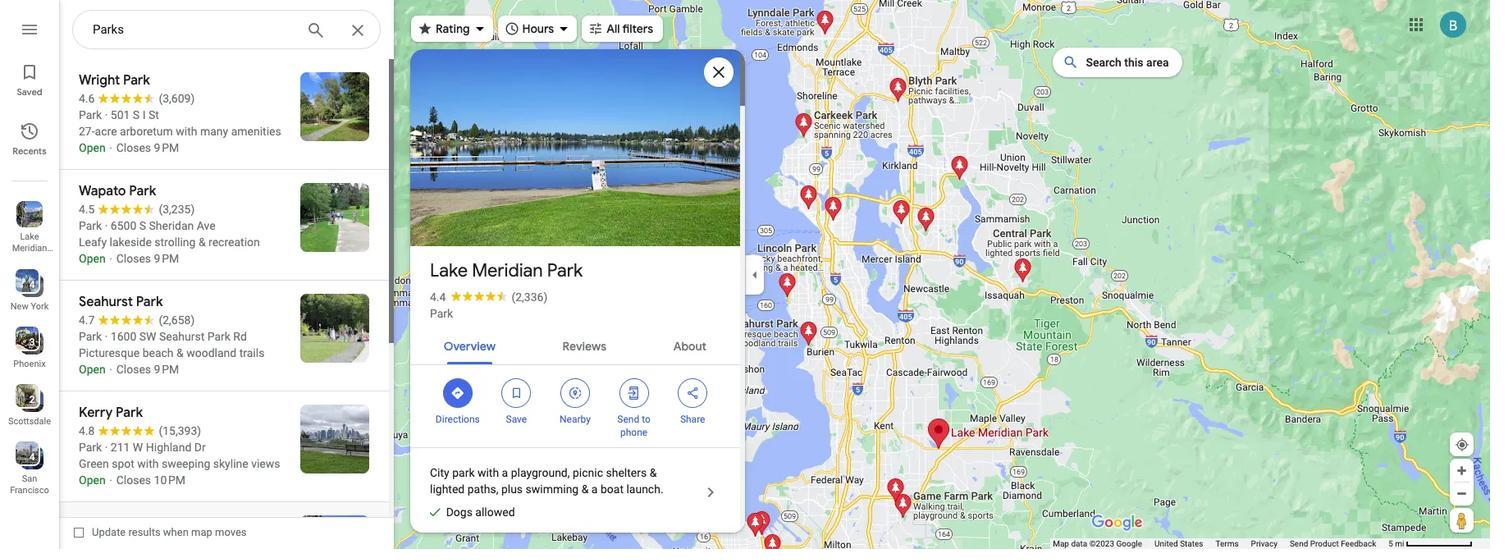 Task type: vqa. For each thing, say whether or not it's contained in the screenshot.
bottom Meridian
yes



Task type: locate. For each thing, give the bounding box(es) containing it.
1 vertical spatial a
[[592, 483, 598, 496]]

1 horizontal spatial lake meridian park
[[430, 259, 583, 282]]

lake meridian park up (2,336)
[[430, 259, 583, 282]]

city park with a playground, picnic shelters & lighted paths, plus swimming & a boat launch.
[[430, 466, 664, 496]]

0 vertical spatial lake
[[20, 232, 39, 242]]

1 vertical spatial meridian
[[472, 259, 543, 282]]

4 places element up new york
[[18, 277, 35, 292]]

footer
[[1053, 539, 1389, 549]]

lake meridian park
[[12, 232, 47, 265], [430, 259, 583, 282]]

park up new york
[[20, 255, 39, 265]]

None field
[[93, 20, 293, 39]]

meridian up (2,336)
[[472, 259, 543, 282]]

terms
[[1216, 539, 1239, 548]]

search
[[1087, 56, 1122, 69]]

reviews
[[563, 339, 607, 354]]

4 places element
[[18, 277, 35, 292], [18, 450, 35, 465]]

results for parks feed
[[59, 59, 394, 549]]

phoenix
[[13, 359, 46, 369]]

1 horizontal spatial meridian
[[472, 259, 543, 282]]

0 vertical spatial 4
[[29, 279, 35, 291]]

Update results when map moves checkbox
[[74, 522, 247, 543]]

2
[[29, 394, 35, 406]]


[[686, 384, 700, 402]]

photo of lake meridian park image
[[408, 22, 743, 273]]

0 horizontal spatial lake meridian park
[[12, 232, 47, 265]]

send for send product feedback
[[1291, 539, 1309, 548]]

allowed
[[476, 506, 515, 519]]

0 vertical spatial 4 places element
[[18, 277, 35, 292]]

park
[[453, 466, 475, 479]]

footer containing map data ©2023 google
[[1053, 539, 1389, 549]]

1 vertical spatial lake
[[430, 259, 468, 282]]

1 vertical spatial 4
[[29, 452, 35, 463]]

send to phone
[[618, 414, 651, 438]]

lake up new york
[[20, 232, 39, 242]]

0 horizontal spatial a
[[502, 466, 508, 479]]

2 4 from the top
[[29, 452, 35, 463]]

0 horizontal spatial park
[[20, 255, 39, 265]]

lighted
[[430, 483, 465, 496]]

lake up 4.4
[[430, 259, 468, 282]]

1 vertical spatial 4 places element
[[18, 450, 35, 465]]

0 vertical spatial meridian
[[12, 243, 47, 254]]

city
[[430, 466, 450, 479]]

list containing saved
[[0, 0, 59, 549]]

tab list
[[410, 325, 741, 365]]

meridian inside main content
[[472, 259, 543, 282]]

5 mi
[[1389, 539, 1405, 548]]

0 horizontal spatial lake
[[20, 232, 39, 242]]

&
[[650, 466, 657, 479], [582, 483, 589, 496]]

0 vertical spatial send
[[618, 414, 640, 425]]

list
[[0, 0, 59, 549]]

plus
[[502, 483, 523, 496]]

2 4 places element from the top
[[18, 450, 35, 465]]

2 places element
[[18, 392, 35, 407]]

4 up san
[[29, 452, 35, 463]]

0 horizontal spatial send
[[618, 414, 640, 425]]

send inside button
[[1291, 539, 1309, 548]]

meridian
[[12, 243, 47, 254], [472, 259, 543, 282]]

None search field
[[72, 10, 381, 50]]

states
[[1181, 539, 1204, 548]]

& up launch.
[[650, 466, 657, 479]]

4 places element up san
[[18, 450, 35, 465]]

send inside send to phone
[[618, 414, 640, 425]]

update
[[92, 526, 126, 539]]

4,408 photos button
[[423, 205, 535, 234]]

4 for new
[[29, 279, 35, 291]]

boat
[[601, 483, 624, 496]]

5 mi button
[[1389, 539, 1474, 548]]

park up (2,336)
[[547, 259, 583, 282]]

3 places element
[[18, 335, 35, 350]]

send left product
[[1291, 539, 1309, 548]]

park
[[20, 255, 39, 265], [547, 259, 583, 282], [430, 307, 453, 320]]

1 horizontal spatial lake
[[430, 259, 468, 282]]

5
[[1389, 539, 1394, 548]]

united
[[1155, 539, 1179, 548]]

mi
[[1396, 539, 1405, 548]]

with
[[478, 466, 499, 479]]

saved
[[17, 86, 42, 98]]

feedback
[[1342, 539, 1377, 548]]

lake meridian park button
[[0, 195, 59, 265]]

shelters
[[606, 466, 647, 479]]

4 places element for new
[[18, 277, 35, 292]]

1 horizontal spatial &
[[650, 466, 657, 479]]

1 horizontal spatial send
[[1291, 539, 1309, 548]]

new york
[[10, 301, 49, 312]]

privacy button
[[1252, 539, 1278, 549]]

4,408 photos
[[452, 212, 528, 227]]


[[509, 384, 524, 402]]

lake
[[20, 232, 39, 242], [430, 259, 468, 282]]

all filters button
[[582, 11, 663, 47]]

1 vertical spatial send
[[1291, 539, 1309, 548]]

©2023
[[1090, 539, 1115, 548]]

map
[[1053, 539, 1070, 548]]

a left boat
[[592, 483, 598, 496]]

footer inside google maps element
[[1053, 539, 1389, 549]]

rating button
[[411, 11, 493, 47]]

park down 4.4
[[430, 307, 453, 320]]

& down picnic
[[582, 483, 589, 496]]

lake meridian park up new york
[[12, 232, 47, 265]]

collapse side panel image
[[746, 266, 764, 284]]

send for send to phone
[[618, 414, 640, 425]]

a right with
[[502, 466, 508, 479]]

1 4 from the top
[[29, 279, 35, 291]]

dogs
[[446, 506, 473, 519]]

0 horizontal spatial meridian
[[12, 243, 47, 254]]

new
[[10, 301, 28, 312]]

terms button
[[1216, 539, 1239, 549]]

about
[[674, 339, 707, 354]]

1 4 places element from the top
[[18, 277, 35, 292]]

meridian up new york
[[12, 243, 47, 254]]

about button
[[661, 325, 720, 365]]


[[451, 384, 465, 402]]

paths,
[[468, 483, 499, 496]]

tab list containing overview
[[410, 325, 741, 365]]

share
[[681, 414, 706, 425]]

0 horizontal spatial &
[[582, 483, 589, 496]]

when
[[163, 526, 189, 539]]

united states button
[[1155, 539, 1204, 549]]

all filters
[[607, 21, 654, 36]]

4.4
[[430, 291, 446, 304]]

a
[[502, 466, 508, 479], [592, 483, 598, 496]]

lake meridian park main content
[[408, 22, 745, 537]]

map
[[191, 526, 212, 539]]

4 up new york
[[29, 279, 35, 291]]

send
[[618, 414, 640, 425], [1291, 539, 1309, 548]]

send up phone
[[618, 414, 640, 425]]

playground,
[[511, 466, 570, 479]]

0 vertical spatial &
[[650, 466, 657, 479]]



Task type: describe. For each thing, give the bounding box(es) containing it.
Parks field
[[72, 10, 381, 50]]


[[568, 384, 583, 402]]

lake meridian park inside main content
[[430, 259, 583, 282]]

this
[[1125, 56, 1144, 69]]

francisco
[[10, 485, 49, 496]]

4,408
[[452, 212, 484, 227]]

to
[[642, 414, 651, 425]]

none field inside parks 'field'
[[93, 20, 293, 39]]

2,336 reviews element
[[512, 291, 548, 304]]

all
[[607, 21, 620, 36]]


[[627, 384, 642, 402]]

swimming
[[526, 483, 579, 496]]

san
[[22, 474, 37, 484]]

google maps element
[[0, 0, 1491, 549]]

scottsdale
[[8, 416, 51, 427]]

lake inside main content
[[430, 259, 468, 282]]

lake inside lake meridian park
[[20, 232, 39, 242]]

data
[[1072, 539, 1088, 548]]

overview
[[444, 339, 496, 354]]

hours button
[[498, 11, 577, 47]]

4 places element for san
[[18, 450, 35, 465]]

united states
[[1155, 539, 1204, 548]]

zoom out image
[[1456, 488, 1469, 500]]

phone
[[621, 427, 648, 438]]

google
[[1117, 539, 1143, 548]]

show street view coverage image
[[1451, 508, 1474, 533]]

0 vertical spatial a
[[502, 466, 508, 479]]

update results when map moves
[[92, 526, 247, 539]]

send product feedback
[[1291, 539, 1377, 548]]

photos
[[488, 212, 528, 227]]

3
[[29, 337, 35, 348]]

map data ©2023 google
[[1053, 539, 1143, 548]]

hours
[[523, 21, 554, 36]]

none search field inside google maps element
[[72, 10, 381, 50]]

nearby
[[560, 414, 591, 425]]

search this area
[[1087, 56, 1170, 69]]

send product feedback button
[[1291, 539, 1377, 549]]

park button
[[430, 305, 453, 322]]

4.4 stars image
[[446, 291, 512, 301]]

1 vertical spatial &
[[582, 483, 589, 496]]

menu image
[[20, 20, 39, 39]]

moves
[[215, 526, 247, 539]]

overview button
[[431, 325, 509, 365]]

dogs allowed group
[[420, 504, 515, 521]]

(2,336)
[[512, 291, 548, 304]]

meridian inside button
[[12, 243, 47, 254]]

save
[[506, 414, 527, 425]]

1 horizontal spatial park
[[430, 307, 453, 320]]

recents button
[[0, 115, 59, 161]]

4 for san
[[29, 452, 35, 463]]

zoom in image
[[1456, 465, 1469, 477]]

recents
[[13, 145, 47, 157]]

2 horizontal spatial park
[[547, 259, 583, 282]]

directions
[[436, 414, 480, 425]]

search this area button
[[1054, 48, 1183, 77]]

rating
[[436, 21, 470, 36]]

area
[[1147, 56, 1170, 69]]

reviews button
[[550, 325, 620, 365]]

1 horizontal spatial a
[[592, 483, 598, 496]]

actions for lake meridian park region
[[410, 365, 741, 447]]

results
[[128, 526, 161, 539]]

show your location image
[[1456, 438, 1470, 452]]

lake meridian park inside button
[[12, 232, 47, 265]]

product
[[1311, 539, 1340, 548]]

park inside button
[[20, 255, 39, 265]]

york
[[31, 301, 49, 312]]

tab list inside lake meridian park main content
[[410, 325, 741, 365]]

filters
[[623, 21, 654, 36]]

launch.
[[627, 483, 664, 496]]

dogs allowed
[[446, 506, 515, 519]]

san francisco
[[10, 474, 49, 496]]

saved button
[[0, 56, 59, 102]]

privacy
[[1252, 539, 1278, 548]]

picnic
[[573, 466, 603, 479]]



